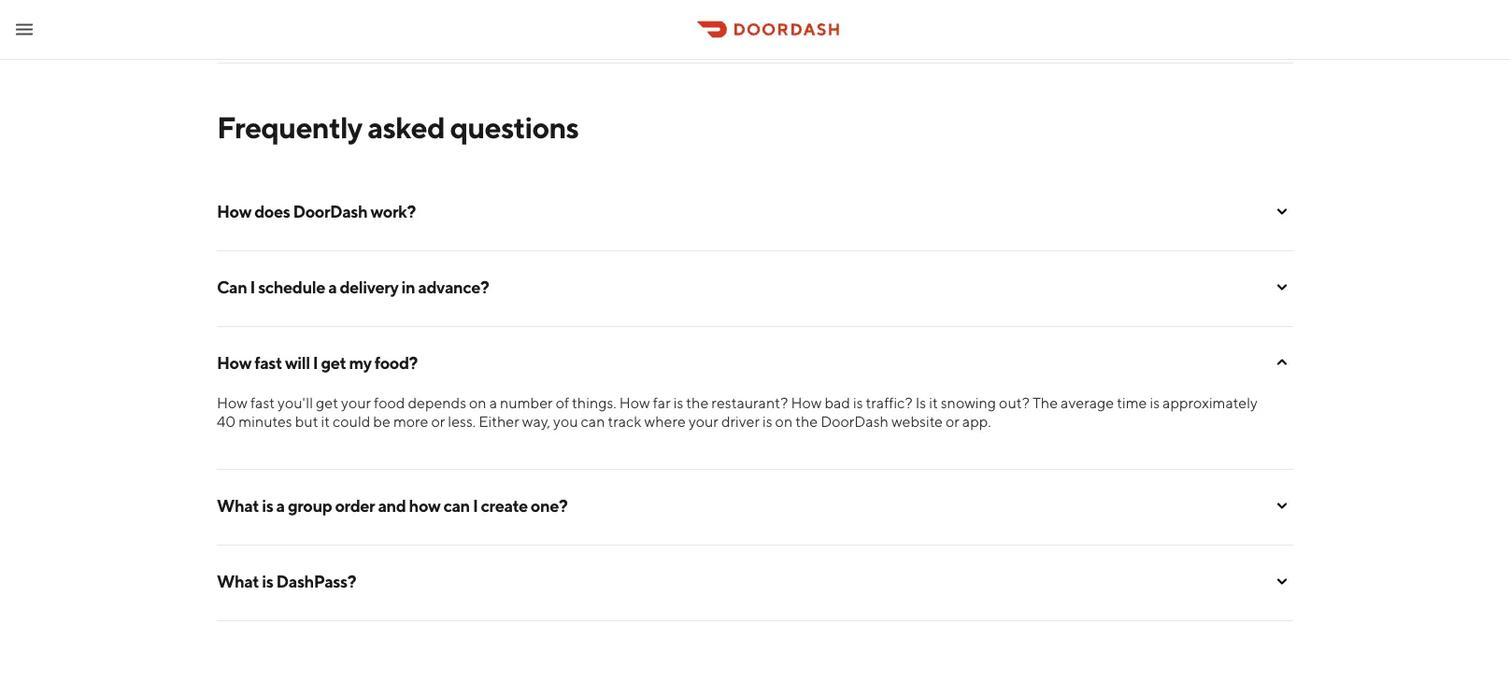 Task type: locate. For each thing, give the bounding box(es) containing it.
what is dashpass?
[[217, 571, 356, 591]]

how does doordash work?
[[217, 201, 416, 221]]

1 horizontal spatial a
[[328, 277, 337, 297]]

2 vertical spatial a
[[276, 495, 285, 515]]

is
[[674, 394, 683, 412], [853, 394, 863, 412], [1150, 394, 1160, 412], [763, 413, 772, 430], [262, 495, 273, 515], [262, 571, 273, 591]]

restaurant?
[[711, 394, 788, 412]]

driver
[[721, 413, 760, 430]]

can down things.
[[581, 413, 605, 430]]

fast
[[254, 352, 282, 372], [250, 394, 275, 412]]

2 horizontal spatial i
[[473, 495, 478, 515]]

i
[[250, 277, 255, 297], [313, 352, 318, 372], [473, 495, 478, 515]]

a inside how fast you'll get your food depends on a number of things. how far is the restaurant? how bad is traffic? is it snowing out? the average time is approximately 40 minutes but it could be more or less. either way, you can track where your driver is on the doordash website or app.
[[489, 394, 497, 412]]

what is a group order and how can i create one?
[[217, 495, 568, 515]]

0 vertical spatial on
[[469, 394, 487, 412]]

a
[[328, 277, 337, 297], [489, 394, 497, 412], [276, 495, 285, 515]]

is left dashpass?
[[262, 571, 273, 591]]

fast inside how fast you'll get your food depends on a number of things. how far is the restaurant? how bad is traffic? is it snowing out? the average time is approximately 40 minutes but it could be more or less. either way, you can track where your driver is on the doordash website or app.
[[250, 394, 275, 412]]

1 horizontal spatial or
[[946, 413, 960, 430]]

my
[[349, 352, 371, 372]]

1 vertical spatial what
[[217, 571, 259, 591]]

asked
[[367, 109, 445, 144]]

or
[[431, 413, 445, 430], [946, 413, 960, 430]]

is
[[916, 394, 926, 412]]

0 horizontal spatial i
[[250, 277, 255, 297]]

a up either at the left bottom of page
[[489, 394, 497, 412]]

0 horizontal spatial it
[[321, 413, 330, 430]]

fast left the will
[[254, 352, 282, 372]]

can right how
[[443, 495, 470, 515]]

0 vertical spatial doordash
[[293, 201, 368, 221]]

your
[[341, 394, 371, 412], [689, 413, 719, 430]]

it right but
[[321, 413, 330, 430]]

way,
[[522, 413, 550, 430]]

fast up minutes on the bottom
[[250, 394, 275, 412]]

more
[[393, 413, 428, 430]]

how for how fast you'll get your food depends on a number of things. how far is the restaurant? how bad is traffic? is it snowing out? the average time is approximately 40 minutes but it could be more or less. either way, you can track where your driver is on the doordash website or app.
[[217, 394, 248, 412]]

0 horizontal spatial or
[[431, 413, 445, 430]]

i right can
[[250, 277, 255, 297]]

fast for will
[[254, 352, 282, 372]]

how
[[409, 495, 440, 515]]

get up but
[[316, 394, 338, 412]]

2 what from the top
[[217, 571, 259, 591]]

is right bad
[[853, 394, 863, 412]]

1 or from the left
[[431, 413, 445, 430]]

1 vertical spatial a
[[489, 394, 497, 412]]

1 horizontal spatial the
[[795, 413, 818, 430]]

1 vertical spatial it
[[321, 413, 330, 430]]

i right the will
[[313, 352, 318, 372]]

far
[[653, 394, 671, 412]]

i left create
[[473, 495, 478, 515]]

a left group
[[276, 495, 285, 515]]

the right far
[[686, 394, 709, 412]]

can
[[581, 413, 605, 430], [443, 495, 470, 515]]

0 horizontal spatial on
[[469, 394, 487, 412]]

delivery
[[340, 277, 398, 297]]

2 or from the left
[[946, 413, 960, 430]]

or left app.
[[946, 413, 960, 430]]

time
[[1117, 394, 1147, 412]]

0 horizontal spatial doordash
[[293, 201, 368, 221]]

it right is
[[929, 394, 938, 412]]

your left driver
[[689, 413, 719, 430]]

0 vertical spatial your
[[341, 394, 371, 412]]

minutes
[[239, 413, 292, 430]]

you
[[553, 413, 578, 430]]

how for how does doordash work?
[[217, 201, 251, 221]]

get inside how fast you'll get your food depends on a number of things. how far is the restaurant? how bad is traffic? is it snowing out? the average time is approximately 40 minutes but it could be more or less. either way, you can track where your driver is on the doordash website or app.
[[316, 394, 338, 412]]

or down depends
[[431, 413, 445, 430]]

what left group
[[217, 495, 259, 515]]

1 vertical spatial doordash
[[821, 413, 889, 430]]

1 horizontal spatial can
[[581, 413, 605, 430]]

40
[[217, 413, 236, 430]]

the
[[1033, 394, 1058, 412]]

frequently
[[217, 109, 362, 144]]

what left dashpass?
[[217, 571, 259, 591]]

doordash right does
[[293, 201, 368, 221]]

0 vertical spatial can
[[581, 413, 605, 430]]

open menu image
[[13, 18, 36, 41]]

group
[[288, 495, 332, 515]]

0 horizontal spatial a
[[276, 495, 285, 515]]

the right driver
[[795, 413, 818, 430]]

0 horizontal spatial the
[[686, 394, 709, 412]]

how fast will i get my food?
[[217, 352, 418, 372]]

on down restaurant?
[[775, 413, 793, 430]]

fast for you'll
[[250, 394, 275, 412]]

1 vertical spatial fast
[[250, 394, 275, 412]]

1 what from the top
[[217, 495, 259, 515]]

0 vertical spatial fast
[[254, 352, 282, 372]]

and
[[378, 495, 406, 515]]

order
[[335, 495, 375, 515]]

doordash down bad
[[821, 413, 889, 430]]

on up less. at the bottom left of page
[[469, 394, 487, 412]]

1 vertical spatial on
[[775, 413, 793, 430]]

on
[[469, 394, 487, 412], [775, 413, 793, 430]]

food
[[374, 394, 405, 412]]

1 horizontal spatial it
[[929, 394, 938, 412]]

your up could
[[341, 394, 371, 412]]

what
[[217, 495, 259, 515], [217, 571, 259, 591]]

number
[[500, 394, 553, 412]]

1 vertical spatial can
[[443, 495, 470, 515]]

does
[[254, 201, 290, 221]]

where
[[644, 413, 686, 430]]

1 vertical spatial i
[[313, 352, 318, 372]]

doordash inside how fast you'll get your food depends on a number of things. how far is the restaurant? how bad is traffic? is it snowing out? the average time is approximately 40 minutes but it could be more or less. either way, you can track where your driver is on the doordash website or app.
[[821, 413, 889, 430]]

1 vertical spatial your
[[689, 413, 719, 430]]

2 horizontal spatial a
[[489, 394, 497, 412]]

questions
[[450, 109, 579, 144]]

1 horizontal spatial doordash
[[821, 413, 889, 430]]

it
[[929, 394, 938, 412], [321, 413, 330, 430]]

you'll
[[278, 394, 313, 412]]

0 vertical spatial i
[[250, 277, 255, 297]]

snowing
[[941, 394, 996, 412]]

a left delivery
[[328, 277, 337, 297]]

in
[[401, 277, 415, 297]]

how
[[217, 201, 251, 221], [217, 352, 251, 372], [217, 394, 248, 412], [619, 394, 650, 412], [791, 394, 822, 412]]

0 vertical spatial what
[[217, 495, 259, 515]]

schedule
[[258, 277, 325, 297]]

app.
[[962, 413, 991, 430]]

either
[[479, 413, 519, 430]]

approximately
[[1163, 394, 1258, 412]]

get
[[321, 352, 346, 372], [316, 394, 338, 412]]

doordash
[[293, 201, 368, 221], [821, 413, 889, 430]]

can inside how fast you'll get your food depends on a number of things. how far is the restaurant? how bad is traffic? is it snowing out? the average time is approximately 40 minutes but it could be more or less. either way, you can track where your driver is on the doordash website or app.
[[581, 413, 605, 430]]

0 vertical spatial a
[[328, 277, 337, 297]]

advance?
[[418, 277, 489, 297]]

get left my
[[321, 352, 346, 372]]

website
[[891, 413, 943, 430]]

1 horizontal spatial on
[[775, 413, 793, 430]]

track
[[608, 413, 642, 430]]

0 vertical spatial it
[[929, 394, 938, 412]]

is left group
[[262, 495, 273, 515]]

1 vertical spatial get
[[316, 394, 338, 412]]

of
[[556, 394, 569, 412]]

what for what is dashpass?
[[217, 571, 259, 591]]

the
[[686, 394, 709, 412], [795, 413, 818, 430]]



Task type: vqa. For each thing, say whether or not it's contained in the screenshot.
8oz Sauces button
no



Task type: describe. For each thing, give the bounding box(es) containing it.
is right far
[[674, 394, 683, 412]]

1 horizontal spatial i
[[313, 352, 318, 372]]

create
[[481, 495, 528, 515]]

frequently asked questions
[[217, 109, 579, 144]]

will
[[285, 352, 310, 372]]

0 horizontal spatial can
[[443, 495, 470, 515]]

things.
[[572, 394, 616, 412]]

what for what is a group order and how can i create one?
[[217, 495, 259, 515]]

could
[[333, 413, 370, 430]]

less.
[[448, 413, 476, 430]]

0 vertical spatial get
[[321, 352, 346, 372]]

food?
[[374, 352, 418, 372]]

1 vertical spatial the
[[795, 413, 818, 430]]

but
[[295, 413, 318, 430]]

out?
[[999, 394, 1030, 412]]

can
[[217, 277, 247, 297]]

depends
[[408, 394, 466, 412]]

is down restaurant?
[[763, 413, 772, 430]]

dashpass?
[[276, 571, 356, 591]]

work?
[[371, 201, 416, 221]]

0 vertical spatial the
[[686, 394, 709, 412]]

be
[[373, 413, 390, 430]]

can i schedule a delivery in advance?
[[217, 277, 489, 297]]

how fast you'll get your food depends on a number of things. how far is the restaurant? how bad is traffic? is it snowing out? the average time is approximately 40 minutes but it could be more or less. either way, you can track where your driver is on the doordash website or app.
[[217, 394, 1258, 430]]

how for how fast will i get my food?
[[217, 352, 251, 372]]

2 vertical spatial i
[[473, 495, 478, 515]]

traffic?
[[866, 394, 913, 412]]

0 horizontal spatial your
[[341, 394, 371, 412]]

one?
[[531, 495, 568, 515]]

average
[[1061, 394, 1114, 412]]

1 horizontal spatial your
[[689, 413, 719, 430]]

bad
[[825, 394, 850, 412]]

is right time
[[1150, 394, 1160, 412]]



